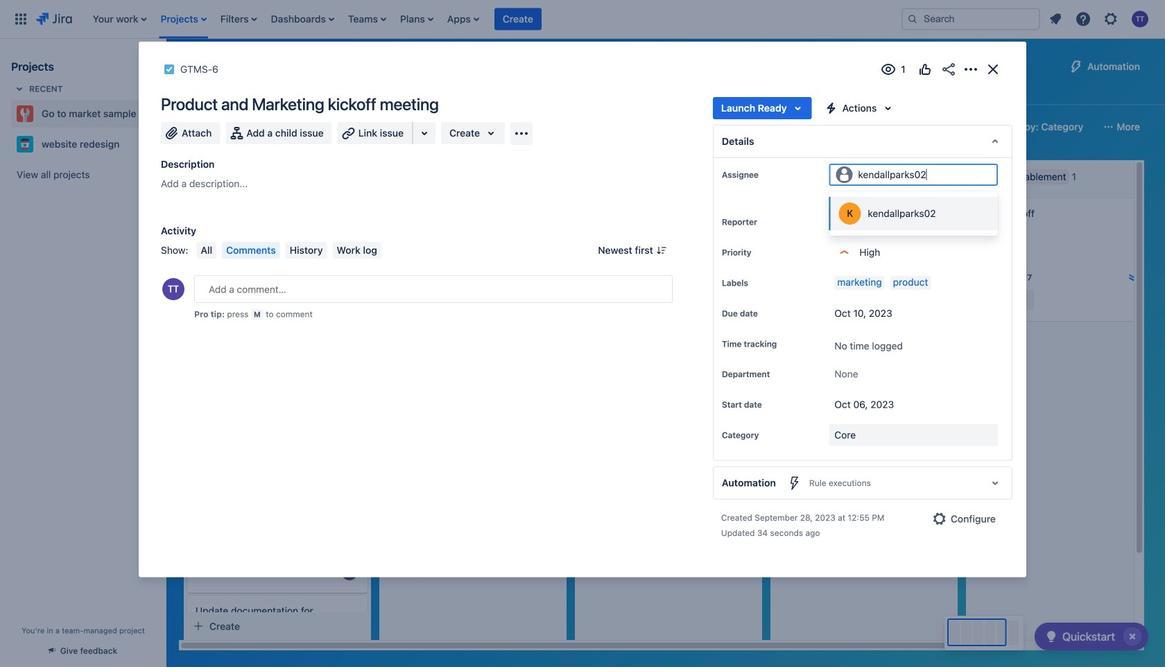 Task type: vqa. For each thing, say whether or not it's contained in the screenshot.
Link web pages and more icon
yes



Task type: locate. For each thing, give the bounding box(es) containing it.
due date: 06 december 2023 image
[[394, 290, 405, 301]]

0 horizontal spatial list
[[86, 0, 891, 38]]

None search field
[[902, 8, 1040, 30]]

automation image
[[1068, 58, 1085, 75]]

show subtasks image
[[228, 314, 245, 330]]

jira image
[[36, 11, 72, 27], [36, 11, 72, 27]]

4 list item from the left
[[267, 0, 338, 38]]

add app image
[[513, 125, 530, 142]]

due date: 11 october 2023 image
[[198, 271, 209, 282], [198, 271, 209, 282]]

1 horizontal spatial show subtasks image
[[1012, 291, 1029, 308]]

Add a comment… field
[[194, 275, 673, 303]]

reporter pin to top. only you can see pinned fields. image
[[760, 216, 771, 228]]

menu bar
[[194, 242, 384, 259]]

check image
[[1043, 628, 1060, 645]]

1 task image from the top
[[196, 291, 207, 302]]

content creation element
[[202, 169, 282, 185]]

collapse recent projects image
[[11, 80, 28, 97]]

None text field
[[858, 168, 929, 182]]

1 horizontal spatial terry turtle image
[[537, 308, 554, 325]]

0 vertical spatial task image
[[196, 291, 207, 302]]

2 task image from the top
[[196, 567, 207, 578]]

2 list item from the left
[[156, 0, 211, 38]]

automation element
[[713, 466, 1013, 500]]

0 horizontal spatial terry turtle image
[[341, 564, 358, 581]]

copy link to issue image
[[216, 63, 227, 74]]

link web pages and more image
[[416, 125, 433, 142]]

add people image
[[393, 119, 409, 135]]

tab list
[[175, 80, 926, 105]]

eloisefrancis23 image
[[928, 272, 945, 289], [341, 289, 358, 305], [341, 442, 358, 458]]

terry turtle image
[[537, 308, 554, 325], [341, 564, 358, 581]]

done image
[[309, 291, 320, 302], [309, 291, 320, 302]]

7 list item from the left
[[443, 0, 483, 38]]

show subtasks image
[[1012, 291, 1029, 308], [621, 297, 638, 314]]

low image
[[913, 275, 924, 286], [326, 567, 337, 578]]

list
[[86, 0, 891, 38], [1043, 7, 1157, 32]]

dialog
[[139, 42, 1027, 577]]

Search field
[[902, 8, 1040, 30]]

task image
[[196, 291, 207, 302], [196, 567, 207, 578]]

1 horizontal spatial list
[[1043, 7, 1157, 32]]

vote options: no one has voted for this issue yet. image
[[917, 61, 934, 78]]

list item
[[89, 0, 151, 38], [156, 0, 211, 38], [216, 0, 261, 38], [267, 0, 338, 38], [344, 0, 390, 38], [396, 0, 438, 38], [443, 0, 483, 38], [494, 0, 542, 38]]

0 horizontal spatial low image
[[326, 567, 337, 578]]

1 horizontal spatial low image
[[913, 275, 924, 286]]

search image
[[907, 14, 918, 25]]

due date: 06 december 2023 image
[[394, 290, 405, 301]]

banner
[[0, 0, 1165, 39]]

department pin to top. only you can see pinned fields. image
[[773, 369, 784, 380]]

1 vertical spatial task image
[[196, 567, 207, 578]]



Task type: describe. For each thing, give the bounding box(es) containing it.
sales enablement element
[[984, 169, 1069, 185]]

0 horizontal spatial show subtasks image
[[621, 297, 638, 314]]

labels pin to top. only you can see pinned fields. image
[[751, 277, 762, 289]]

due date pin to top. only you can see pinned fields. image
[[761, 308, 772, 319]]

1 vertical spatial low image
[[326, 567, 337, 578]]

0 vertical spatial terry turtle image
[[537, 308, 554, 325]]

5 list item from the left
[[344, 0, 390, 38]]

actions image
[[963, 61, 979, 78]]

task image
[[164, 64, 175, 75]]

6 list item from the left
[[396, 0, 438, 38]]

0 vertical spatial low image
[[913, 275, 924, 286]]

lowest image
[[1128, 272, 1139, 283]]

1 list item from the left
[[89, 0, 151, 38]]

close image
[[985, 61, 1002, 78]]

details element
[[713, 125, 1013, 158]]

assignee pin to top. only you can see pinned fields. image
[[762, 169, 773, 180]]

dismiss quickstart image
[[1122, 626, 1144, 648]]

primary element
[[8, 0, 891, 38]]

medium image
[[326, 291, 337, 302]]

medium image
[[737, 277, 748, 289]]

3 list item from the left
[[216, 0, 261, 38]]

Search board text field
[[185, 117, 290, 137]]

1 vertical spatial terry turtle image
[[341, 564, 358, 581]]

8 list item from the left
[[494, 0, 542, 38]]



